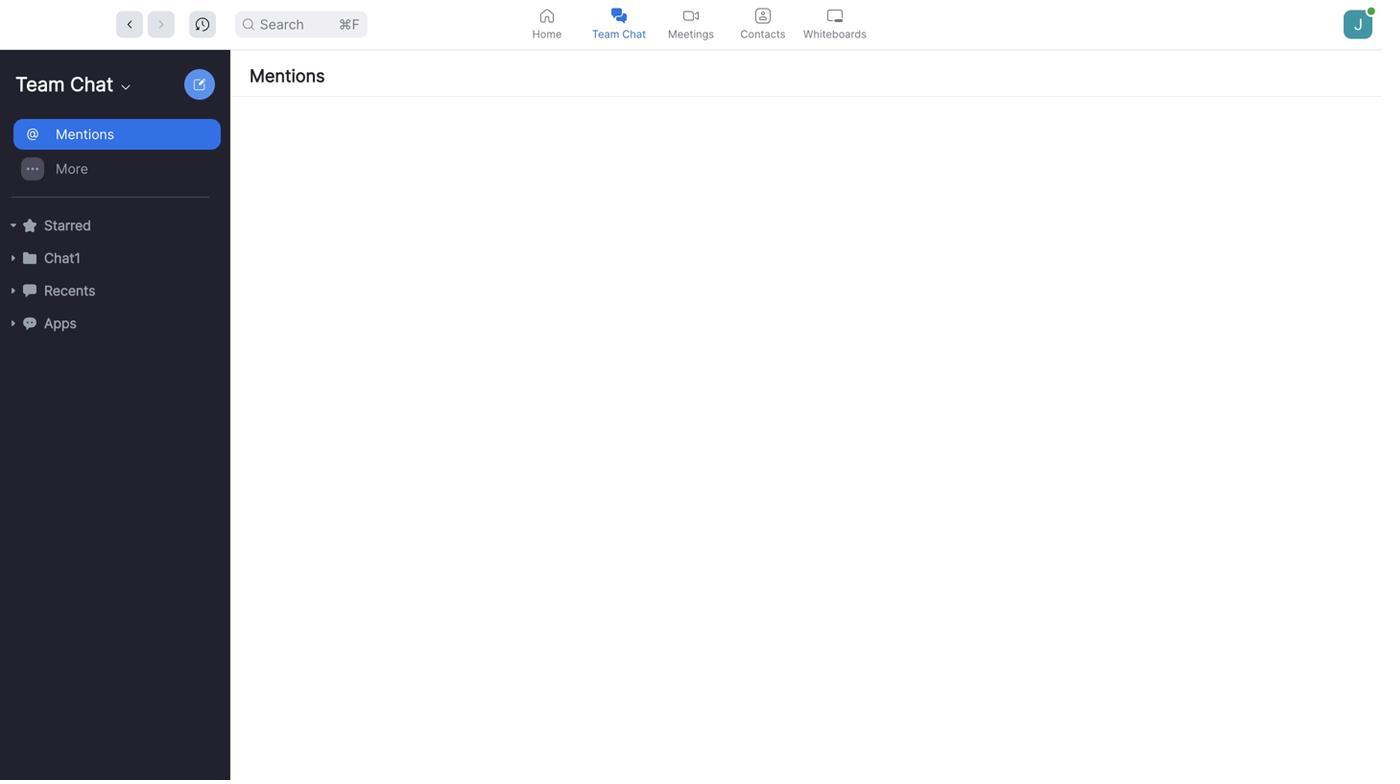 Task type: locate. For each thing, give the bounding box(es) containing it.
team chat inside button
[[592, 28, 646, 40]]

apps tree item
[[8, 307, 221, 340]]

group
[[0, 117, 221, 198]]

team left chevron down small icon
[[15, 72, 65, 96]]

history image
[[196, 18, 209, 31], [196, 18, 209, 31]]

triangle right image for starred
[[8, 220, 19, 231]]

chat
[[622, 28, 646, 40], [70, 72, 113, 96]]

star image
[[23, 219, 36, 232]]

triangle right image for recents
[[8, 285, 19, 297]]

1 horizontal spatial mentions
[[250, 65, 325, 86]]

triangle right image for chat1
[[8, 253, 19, 264]]

apps
[[44, 315, 77, 332]]

online image
[[1368, 7, 1376, 15]]

1 vertical spatial mentions
[[56, 126, 114, 143]]

chat left chevron down small icon
[[70, 72, 113, 96]]

star image
[[23, 219, 36, 232]]

group inside tree
[[0, 117, 221, 198]]

team chat image
[[612, 8, 627, 24], [612, 8, 627, 24]]

0 horizontal spatial chat
[[70, 72, 113, 96]]

team chat right home
[[592, 28, 646, 40]]

new image
[[194, 79, 205, 90]]

mentions
[[250, 65, 325, 86], [56, 126, 114, 143]]

1 horizontal spatial team chat
[[592, 28, 646, 40]]

chevron down small image
[[118, 80, 134, 95]]

0 vertical spatial mentions
[[250, 65, 325, 86]]

group containing mentions
[[0, 117, 221, 198]]

tree containing mentions
[[0, 115, 227, 359]]

0 horizontal spatial team
[[15, 72, 65, 96]]

profile contact image
[[756, 8, 771, 24]]

team right home
[[592, 28, 620, 40]]

chat image
[[23, 284, 36, 297], [23, 284, 36, 297]]

online image
[[1368, 7, 1376, 15]]

tab list containing home
[[511, 0, 871, 49]]

team
[[592, 28, 620, 40], [15, 72, 65, 96]]

starred
[[44, 217, 91, 234]]

tree
[[0, 115, 227, 359]]

magnifier image
[[243, 19, 254, 30]]

team chat
[[592, 28, 646, 40], [15, 72, 113, 96]]

new image
[[194, 79, 205, 90]]

0 vertical spatial team
[[592, 28, 620, 40]]

mentions down search at the left top
[[250, 65, 325, 86]]

1 horizontal spatial chat
[[622, 28, 646, 40]]

team chat left chevron down small icon
[[15, 72, 113, 96]]

0 horizontal spatial team chat
[[15, 72, 113, 96]]

search
[[260, 16, 304, 33]]

0 vertical spatial chat
[[622, 28, 646, 40]]

triangle right image
[[8, 285, 19, 297], [8, 285, 19, 297], [8, 318, 19, 329]]

whiteboard small image
[[828, 8, 843, 24], [828, 8, 843, 24]]

video on image
[[684, 8, 699, 24], [684, 8, 699, 24]]

tab list
[[511, 0, 871, 49]]

0 horizontal spatial mentions
[[56, 126, 114, 143]]

team inside button
[[592, 28, 620, 40]]

chat left meetings
[[622, 28, 646, 40]]

mentions up more
[[56, 126, 114, 143]]

chevron left small image
[[123, 18, 136, 31]]

triangle right image
[[8, 220, 19, 231], [8, 220, 19, 231], [8, 253, 19, 264], [8, 253, 19, 264], [8, 318, 19, 329]]

more button
[[13, 153, 221, 185]]

1 vertical spatial chat
[[70, 72, 113, 96]]

1 horizontal spatial team
[[592, 28, 620, 40]]

triangle right image for apps
[[8, 318, 19, 329]]

1 vertical spatial team
[[15, 72, 65, 96]]

0 vertical spatial team chat
[[592, 28, 646, 40]]

⌘f
[[338, 16, 360, 33]]

mentions inside button
[[56, 126, 114, 143]]



Task type: vqa. For each thing, say whether or not it's contained in the screenshot.
left Chat
yes



Task type: describe. For each thing, give the bounding box(es) containing it.
chevron left small image
[[123, 18, 136, 31]]

home small image
[[540, 8, 555, 24]]

chatbot image
[[23, 317, 36, 330]]

meetings button
[[655, 0, 727, 49]]

starred tree item
[[8, 209, 221, 242]]

chat1 tree item
[[8, 242, 221, 275]]

more
[[56, 161, 88, 177]]

contacts button
[[727, 0, 799, 49]]

profile contact image
[[756, 8, 771, 24]]

avatar image
[[1344, 10, 1373, 39]]

folder image
[[23, 251, 36, 265]]

magnifier image
[[243, 19, 254, 30]]

recents tree item
[[8, 275, 221, 307]]

chevron down small image
[[118, 80, 134, 95]]

1 vertical spatial team chat
[[15, 72, 113, 96]]

home small image
[[540, 8, 555, 24]]

whiteboards
[[804, 28, 867, 40]]

contacts
[[741, 28, 786, 40]]

mentions button
[[13, 118, 221, 151]]

team chat button
[[583, 0, 655, 49]]

whiteboards button
[[799, 0, 871, 49]]

chat inside team chat button
[[622, 28, 646, 40]]

triangle right image for apps
[[8, 318, 19, 329]]

home
[[533, 28, 562, 40]]

chatbot image
[[23, 317, 36, 330]]

recents
[[44, 283, 95, 299]]

home button
[[511, 0, 583, 49]]

meetings
[[668, 28, 714, 40]]

chat1
[[44, 250, 81, 266]]

folder image
[[23, 251, 36, 265]]



